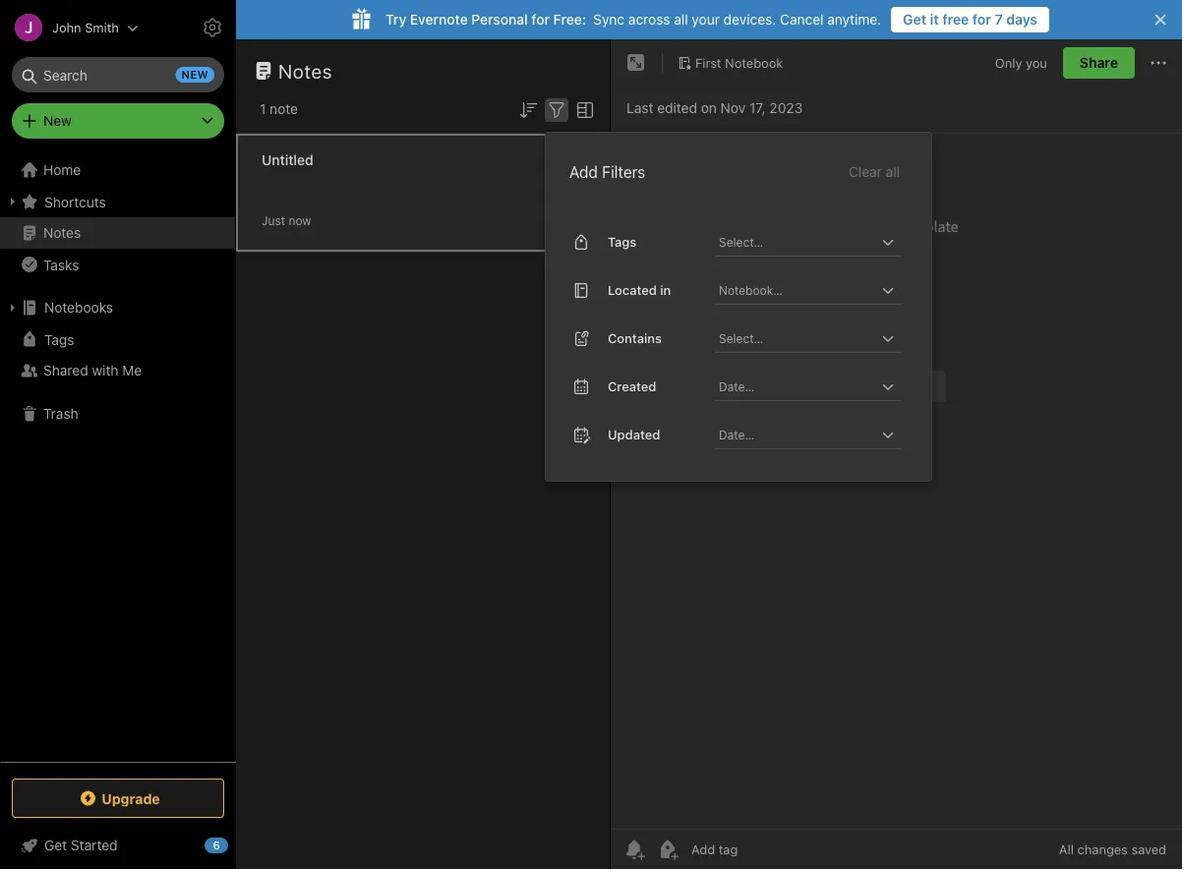 Task type: describe. For each thing, give the bounding box(es) containing it.
filters
[[602, 163, 646, 181]]

it
[[930, 11, 939, 28]]

17,
[[749, 100, 766, 116]]

with
[[92, 362, 119, 379]]

smith
[[85, 20, 119, 35]]

shared with me
[[43, 362, 142, 379]]

Note Editor text field
[[611, 134, 1182, 829]]

get it free for 7 days
[[903, 11, 1038, 28]]

located
[[608, 283, 657, 298]]

click to collapse image
[[229, 833, 243, 857]]

notebooks
[[44, 299, 113, 316]]

6
[[213, 839, 220, 852]]

clear all button
[[847, 160, 902, 184]]

first notebook button
[[671, 49, 790, 77]]

located in
[[608, 283, 671, 298]]

in
[[660, 283, 671, 298]]

home link
[[0, 154, 236, 186]]

Account field
[[0, 8, 139, 47]]

tasks button
[[0, 249, 235, 280]]

notes link
[[0, 217, 235, 249]]

trash link
[[0, 398, 235, 430]]

notebook
[[725, 55, 783, 70]]

first notebook
[[695, 55, 783, 70]]

7
[[995, 11, 1003, 28]]

free:
[[553, 11, 586, 28]]

untitled
[[262, 152, 313, 168]]

upgrade button
[[12, 779, 224, 818]]

last edited on nov 17, 2023
[[627, 100, 803, 116]]

just
[[262, 214, 285, 228]]

1 horizontal spatial notes
[[278, 59, 333, 82]]

sync
[[593, 11, 625, 28]]

try
[[386, 11, 406, 28]]

tags inside tags button
[[44, 331, 74, 347]]

contains
[[608, 331, 662, 346]]

free
[[943, 11, 969, 28]]

first
[[695, 55, 721, 70]]

now
[[289, 214, 311, 228]]

add a reminder image
[[623, 838, 646, 862]]

0 horizontal spatial all
[[674, 11, 688, 28]]

add
[[569, 163, 598, 181]]

settings image
[[201, 16, 224, 39]]

Located in field
[[715, 276, 902, 305]]

note window element
[[611, 39, 1182, 869]]

add filters image
[[545, 98, 568, 122]]

across
[[628, 11, 670, 28]]

2023
[[770, 100, 803, 116]]

date… for updated
[[719, 428, 755, 441]]

evernote
[[410, 11, 468, 28]]

get for get started
[[44, 837, 67, 854]]

days
[[1006, 11, 1038, 28]]

shared
[[43, 362, 88, 379]]

started
[[71, 837, 118, 854]]

View options field
[[568, 96, 597, 122]]

changes
[[1078, 842, 1128, 857]]

Search text field
[[26, 57, 210, 92]]

shortcuts
[[44, 194, 106, 210]]

devices.
[[724, 11, 776, 28]]

More actions field
[[1147, 47, 1170, 79]]

home
[[43, 162, 81, 178]]

saved
[[1132, 842, 1166, 857]]

trash
[[43, 406, 78, 422]]

get started
[[44, 837, 118, 854]]

get for get it free for 7 days
[[903, 11, 927, 28]]



Task type: locate. For each thing, give the bounding box(es) containing it.
0 vertical spatial get
[[903, 11, 927, 28]]

Contains field
[[715, 324, 902, 353]]

1 vertical spatial date…
[[719, 428, 755, 441]]

share button
[[1063, 47, 1135, 79]]

created
[[608, 379, 656, 394]]

Add tag field
[[689, 841, 837, 858]]

tags
[[608, 235, 637, 249], [44, 331, 74, 347]]

new
[[182, 68, 209, 81]]

0 horizontal spatial for
[[532, 11, 550, 28]]

expand notebooks image
[[5, 300, 21, 316]]

 input text field inside contains field
[[717, 324, 876, 352]]

1 vertical spatial tags
[[44, 331, 74, 347]]

last
[[627, 100, 653, 116]]

notebooks link
[[0, 292, 235, 324]]

1 note
[[260, 101, 298, 117]]

just now
[[262, 214, 311, 228]]

Add filters field
[[545, 96, 568, 122]]

tasks
[[43, 256, 79, 273]]

0 vertical spatial tags
[[608, 235, 637, 249]]

 Date picker field
[[715, 373, 920, 401]]

for left free:
[[532, 11, 550, 28]]

all
[[1059, 842, 1074, 857]]

1 vertical spatial get
[[44, 837, 67, 854]]

all
[[674, 11, 688, 28], [886, 164, 900, 180]]

for
[[532, 11, 550, 28], [973, 11, 991, 28]]

2  input text field from the top
[[717, 324, 876, 352]]

clear all
[[849, 164, 900, 180]]

shortcuts button
[[0, 186, 235, 217]]

notes
[[278, 59, 333, 82], [43, 225, 81, 241]]

1 horizontal spatial get
[[903, 11, 927, 28]]

new button
[[12, 103, 224, 139]]

Help and Learning task checklist field
[[0, 830, 236, 862]]

shared with me link
[[0, 355, 235, 387]]

 input text field inside located in field
[[717, 276, 876, 304]]

note
[[270, 101, 298, 117]]

1  input text field from the top
[[717, 276, 876, 304]]

2 for from the left
[[973, 11, 991, 28]]

date… inside field
[[719, 379, 755, 393]]

1 horizontal spatial all
[[886, 164, 900, 180]]

 input text field for located in
[[717, 276, 876, 304]]

 input text field down located in field
[[717, 324, 876, 352]]

share
[[1080, 55, 1118, 71]]

john
[[52, 20, 81, 35]]

tooltip
[[475, 52, 581, 90]]

1 vertical spatial notes
[[43, 225, 81, 241]]

edited
[[657, 100, 697, 116]]

new
[[43, 113, 72, 129]]

you
[[1026, 55, 1047, 70]]

 Date picker field
[[715, 421, 920, 449]]

get left it
[[903, 11, 927, 28]]

0 horizontal spatial tags
[[44, 331, 74, 347]]

add filters
[[569, 163, 646, 181]]

your
[[692, 11, 720, 28]]

date… down date… field
[[719, 428, 755, 441]]

2 date… from the top
[[719, 428, 755, 441]]

on
[[701, 100, 717, 116]]

1 date… from the top
[[719, 379, 755, 393]]

all right clear
[[886, 164, 900, 180]]

cancel
[[780, 11, 824, 28]]

expand note image
[[625, 51, 648, 75]]

notes up the tasks
[[43, 225, 81, 241]]

updated
[[608, 427, 660, 442]]

me
[[122, 362, 142, 379]]

0 horizontal spatial notes
[[43, 225, 81, 241]]

nov
[[721, 100, 746, 116]]

get
[[903, 11, 927, 28], [44, 837, 67, 854]]

get inside help and learning task checklist field
[[44, 837, 67, 854]]

tags up located
[[608, 235, 637, 249]]

get left started
[[44, 837, 67, 854]]

for for free:
[[532, 11, 550, 28]]

0 vertical spatial date…
[[719, 379, 755, 393]]

tree containing home
[[0, 154, 236, 761]]

all inside button
[[886, 164, 900, 180]]

1 horizontal spatial tags
[[608, 235, 637, 249]]

only you
[[995, 55, 1047, 70]]

new search field
[[26, 57, 214, 92]]

Tags field
[[715, 228, 902, 256]]

1 vertical spatial  input text field
[[717, 324, 876, 352]]

date… inside  date picker field
[[719, 428, 755, 441]]

anytime.
[[827, 11, 881, 28]]

personal
[[472, 11, 528, 28]]

0 horizontal spatial get
[[44, 837, 67, 854]]

Sort options field
[[516, 96, 540, 122]]

all changes saved
[[1059, 842, 1166, 857]]

notes inside the notes link
[[43, 225, 81, 241]]

more actions image
[[1147, 51, 1170, 75]]

all left your
[[674, 11, 688, 28]]

clear
[[849, 164, 882, 180]]

try evernote personal for free: sync across all your devices. cancel anytime.
[[386, 11, 881, 28]]

0 vertical spatial  input text field
[[717, 276, 876, 304]]

 input text field for contains
[[717, 324, 876, 352]]

tree
[[0, 154, 236, 761]]

1 vertical spatial all
[[886, 164, 900, 180]]

for left 7
[[973, 11, 991, 28]]

1 horizontal spatial for
[[973, 11, 991, 28]]

for inside button
[[973, 11, 991, 28]]

tags up shared
[[44, 331, 74, 347]]

 input text field
[[717, 228, 876, 256]]

add tag image
[[656, 838, 680, 862]]

upgrade
[[102, 791, 160, 807]]

 input text field
[[717, 276, 876, 304], [717, 324, 876, 352]]

notes up note
[[278, 59, 333, 82]]

 input text field down  input text box on the top
[[717, 276, 876, 304]]

date… for created
[[719, 379, 755, 393]]

only
[[995, 55, 1022, 70]]

get inside button
[[903, 11, 927, 28]]

for for 7
[[973, 11, 991, 28]]

1 for from the left
[[532, 11, 550, 28]]

1
[[260, 101, 266, 117]]

0 vertical spatial notes
[[278, 59, 333, 82]]

tags button
[[0, 324, 235, 355]]

john smith
[[52, 20, 119, 35]]

0 vertical spatial all
[[674, 11, 688, 28]]

date… down contains field
[[719, 379, 755, 393]]

date…
[[719, 379, 755, 393], [719, 428, 755, 441]]

get it free for 7 days button
[[891, 7, 1049, 32]]



Task type: vqa. For each thing, say whether or not it's contained in the screenshot.
group
no



